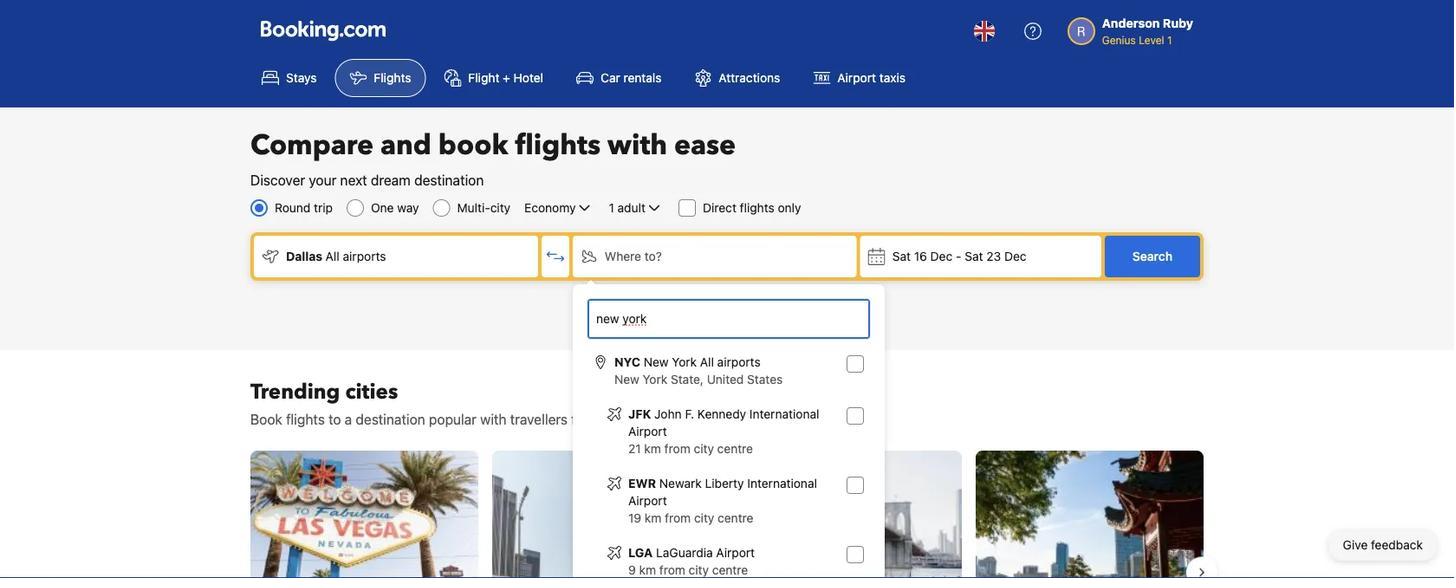 Task type: describe. For each thing, give the bounding box(es) containing it.
direct flights only
[[703, 201, 801, 215]]

airport inside newark liberty international airport
[[628, 494, 667, 508]]

airport taxis link
[[798, 59, 920, 97]]

2 dec from the left
[[1004, 249, 1027, 263]]

city down john f. kennedy international airport
[[694, 442, 714, 456]]

19 km from city centre
[[628, 511, 754, 525]]

compare and book flights with ease discover your next dream destination
[[250, 127, 736, 188]]

discover
[[250, 172, 305, 188]]

f.
[[685, 407, 694, 421]]

car
[[601, 71, 620, 85]]

rentals
[[624, 71, 662, 85]]

airports inside nyc new york all airports new york state, united states
[[717, 355, 761, 369]]

km inside lga laguardia airport 9 km from city centre
[[639, 563, 656, 577]]

flight + hotel link
[[429, 59, 558, 97]]

1 horizontal spatial new
[[644, 355, 669, 369]]

jfk
[[628, 407, 651, 421]]

1 inside dropdown button
[[609, 201, 614, 215]]

genius
[[1102, 34, 1136, 46]]

round trip
[[275, 201, 333, 215]]

lga laguardia airport 9 km from city centre
[[628, 546, 755, 577]]

a
[[345, 411, 352, 428]]

popular
[[429, 411, 477, 428]]

where
[[605, 249, 641, 263]]

from down newark
[[665, 511, 691, 525]]

2 horizontal spatial flights
[[740, 201, 775, 215]]

flight + hotel
[[468, 71, 543, 85]]

one way
[[371, 201, 419, 215]]

19
[[628, 511, 641, 525]]

john
[[654, 407, 682, 421]]

city left economy
[[490, 201, 511, 215]]

trip
[[314, 201, 333, 215]]

anderson
[[1102, 16, 1160, 30]]

dallas
[[286, 249, 323, 263]]

united inside nyc new york all airports new york state, united states
[[707, 372, 744, 387]]

multi-
[[457, 201, 490, 215]]

flights for and
[[515, 127, 601, 164]]

centre for 21 km from city centre
[[717, 442, 753, 456]]

travellers
[[510, 411, 568, 428]]

only
[[778, 201, 801, 215]]

airport taxis
[[837, 71, 906, 85]]

km for 21
[[644, 442, 661, 456]]

flights
[[374, 71, 411, 85]]

dream
[[371, 172, 411, 188]]

cities
[[345, 377, 398, 406]]

sat 16 dec - sat 23 dec
[[892, 249, 1027, 263]]

Airport or city text field
[[595, 309, 863, 328]]

newark liberty international airport
[[628, 476, 817, 508]]

0 vertical spatial york
[[672, 355, 697, 369]]

one
[[371, 201, 394, 215]]

airport inside lga laguardia airport 9 km from city centre
[[716, 546, 755, 560]]

9
[[628, 563, 636, 577]]

21
[[628, 442, 641, 456]]

21 km from city centre
[[628, 442, 753, 456]]

level
[[1139, 34, 1164, 46]]

orlando, united states image
[[976, 451, 1204, 578]]

multi-city
[[457, 201, 511, 215]]

states inside nyc new york all airports new york state, united states
[[747, 372, 783, 387]]

stays
[[286, 71, 317, 85]]

1 vertical spatial new
[[614, 372, 639, 387]]

trending cities book flights to a destination popular with travellers from the united states
[[250, 377, 713, 428]]

direct
[[703, 201, 737, 215]]

feedback
[[1371, 538, 1423, 552]]

state,
[[671, 372, 704, 387]]

from inside trending cities book flights to a destination popular with travellers from the united states
[[571, 411, 601, 428]]

search
[[1133, 249, 1173, 263]]

stays link
[[247, 59, 331, 97]]

destination inside compare and book flights with ease discover your next dream destination
[[414, 172, 484, 188]]

flight
[[468, 71, 500, 85]]

from up newark
[[664, 442, 690, 456]]

-
[[956, 249, 961, 263]]

give feedback
[[1343, 538, 1423, 552]]

sat 16 dec - sat 23 dec button
[[860, 236, 1101, 277]]

laguardia
[[656, 546, 713, 560]]

give feedback button
[[1329, 530, 1437, 561]]

1 sat from the left
[[892, 249, 911, 263]]

book
[[250, 411, 282, 428]]

ease
[[674, 127, 736, 164]]

flights for cities
[[286, 411, 325, 428]]

from inside lga laguardia airport 9 km from city centre
[[659, 563, 685, 577]]

ruby
[[1163, 16, 1193, 30]]

ewr
[[628, 476, 656, 491]]



Task type: vqa. For each thing, say whether or not it's contained in the screenshot.
the "Queens" on the right
no



Task type: locate. For each thing, give the bounding box(es) containing it.
booking.com logo image
[[261, 20, 386, 41], [261, 20, 386, 41]]

with up 1 adult dropdown button
[[608, 127, 667, 164]]

km right 21
[[644, 442, 661, 456]]

sat right -
[[965, 249, 983, 263]]

book
[[438, 127, 508, 164]]

1
[[1167, 34, 1172, 46], [609, 201, 614, 215]]

use enter to select airport and spacebar to add another one element
[[587, 347, 871, 578]]

0 vertical spatial with
[[608, 127, 667, 164]]

23
[[986, 249, 1001, 263]]

round
[[275, 201, 311, 215]]

way
[[397, 201, 419, 215]]

destination up multi- on the top
[[414, 172, 484, 188]]

1 vertical spatial with
[[480, 411, 507, 428]]

0 vertical spatial destination
[[414, 172, 484, 188]]

km right 9
[[639, 563, 656, 577]]

2 sat from the left
[[965, 249, 983, 263]]

with inside compare and book flights with ease discover your next dream destination
[[608, 127, 667, 164]]

with right popular
[[480, 411, 507, 428]]

0 horizontal spatial airports
[[343, 249, 386, 263]]

york
[[672, 355, 697, 369], [643, 372, 667, 387]]

1 horizontal spatial states
[[747, 372, 783, 387]]

states up 21 km from city centre on the bottom of page
[[673, 411, 713, 428]]

kennedy
[[698, 407, 746, 421]]

with
[[608, 127, 667, 164], [480, 411, 507, 428]]

john f. kennedy international airport
[[628, 407, 819, 439]]

york left state,
[[643, 372, 667, 387]]

from
[[571, 411, 601, 428], [664, 442, 690, 456], [665, 511, 691, 525], [659, 563, 685, 577]]

destination
[[414, 172, 484, 188], [356, 411, 425, 428]]

km for 19
[[645, 511, 662, 525]]

airport down ewr
[[628, 494, 667, 508]]

centre inside lga laguardia airport 9 km from city centre
[[712, 563, 748, 577]]

sat
[[892, 249, 911, 263], [965, 249, 983, 263]]

dec
[[930, 249, 953, 263], [1004, 249, 1027, 263]]

1 vertical spatial states
[[673, 411, 713, 428]]

next
[[340, 172, 367, 188]]

airport right laguardia
[[716, 546, 755, 560]]

attractions
[[719, 71, 780, 85]]

km
[[644, 442, 661, 456], [645, 511, 662, 525], [639, 563, 656, 577]]

1 vertical spatial destination
[[356, 411, 425, 428]]

1 vertical spatial international
[[747, 476, 817, 491]]

adult
[[618, 201, 646, 215]]

airport inside john f. kennedy international airport
[[628, 424, 667, 439]]

1 horizontal spatial 1
[[1167, 34, 1172, 46]]

car rentals
[[601, 71, 662, 85]]

york up state,
[[672, 355, 697, 369]]

airport
[[837, 71, 876, 85], [628, 424, 667, 439], [628, 494, 667, 508], [716, 546, 755, 560]]

1 left the adult
[[609, 201, 614, 215]]

taxis
[[879, 71, 906, 85]]

new right nyc
[[644, 355, 669, 369]]

centre down laguardia
[[712, 563, 748, 577]]

economy
[[524, 201, 576, 215]]

to
[[328, 411, 341, 428]]

airports
[[343, 249, 386, 263], [717, 355, 761, 369]]

0 vertical spatial flights
[[515, 127, 601, 164]]

nyc
[[614, 355, 640, 369]]

attractions link
[[680, 59, 795, 97]]

dec left -
[[930, 249, 953, 263]]

where to?
[[605, 249, 662, 263]]

flights left to
[[286, 411, 325, 428]]

1 horizontal spatial airports
[[717, 355, 761, 369]]

0 vertical spatial new
[[644, 355, 669, 369]]

centre down john f. kennedy international airport
[[717, 442, 753, 456]]

0 vertical spatial km
[[644, 442, 661, 456]]

destination inside trending cities book flights to a destination popular with travellers from the united states
[[356, 411, 425, 428]]

km right 19
[[645, 511, 662, 525]]

all inside nyc new york all airports new york state, united states
[[700, 355, 714, 369]]

airport down jfk at the left bottom of page
[[628, 424, 667, 439]]

0 vertical spatial 1
[[1167, 34, 1172, 46]]

0 horizontal spatial new
[[614, 372, 639, 387]]

compare
[[250, 127, 373, 164]]

city inside lga laguardia airport 9 km from city centre
[[689, 563, 709, 577]]

0 horizontal spatial flights
[[286, 411, 325, 428]]

1 horizontal spatial all
[[700, 355, 714, 369]]

newark
[[659, 476, 702, 491]]

los angeles, united states image
[[492, 451, 720, 578]]

2 vertical spatial centre
[[712, 563, 748, 577]]

flights inside trending cities book flights to a destination popular with travellers from the united states
[[286, 411, 325, 428]]

flights up economy
[[515, 127, 601, 164]]

0 horizontal spatial united
[[628, 411, 670, 428]]

centre for 19 km from city centre
[[718, 511, 754, 525]]

0 vertical spatial centre
[[717, 442, 753, 456]]

flights inside compare and book flights with ease discover your next dream destination
[[515, 127, 601, 164]]

search button
[[1105, 236, 1200, 277]]

dec right '23'
[[1004, 249, 1027, 263]]

1 inside anderson ruby genius level 1
[[1167, 34, 1172, 46]]

2 vertical spatial km
[[639, 563, 656, 577]]

states up john f. kennedy international airport
[[747, 372, 783, 387]]

0 horizontal spatial with
[[480, 411, 507, 428]]

2 vertical spatial flights
[[286, 411, 325, 428]]

+
[[503, 71, 510, 85]]

0 vertical spatial airports
[[343, 249, 386, 263]]

dallas all airports
[[286, 249, 386, 263]]

1 vertical spatial all
[[700, 355, 714, 369]]

1 vertical spatial centre
[[718, 511, 754, 525]]

nyc new york all airports new york state, united states
[[614, 355, 783, 387]]

region
[[237, 444, 1218, 578]]

1 horizontal spatial united
[[707, 372, 744, 387]]

0 vertical spatial international
[[750, 407, 819, 421]]

destination down cities
[[356, 411, 425, 428]]

give
[[1343, 538, 1368, 552]]

0 horizontal spatial 1
[[609, 201, 614, 215]]

0 horizontal spatial sat
[[892, 249, 911, 263]]

all right dallas
[[326, 249, 339, 263]]

international
[[750, 407, 819, 421], [747, 476, 817, 491]]

car rentals link
[[562, 59, 676, 97]]

1 vertical spatial km
[[645, 511, 662, 525]]

1 vertical spatial york
[[643, 372, 667, 387]]

new down nyc
[[614, 372, 639, 387]]

international right 'kennedy'
[[750, 407, 819, 421]]

0 horizontal spatial states
[[673, 411, 713, 428]]

flights
[[515, 127, 601, 164], [740, 201, 775, 215], [286, 411, 325, 428]]

1 vertical spatial airports
[[717, 355, 761, 369]]

0 vertical spatial united
[[707, 372, 744, 387]]

0 horizontal spatial dec
[[930, 249, 953, 263]]

1 horizontal spatial with
[[608, 127, 667, 164]]

united up 'kennedy'
[[707, 372, 744, 387]]

states
[[747, 372, 783, 387], [673, 411, 713, 428]]

1 vertical spatial 1
[[609, 201, 614, 215]]

0 horizontal spatial york
[[643, 372, 667, 387]]

with inside trending cities book flights to a destination popular with travellers from the united states
[[480, 411, 507, 428]]

airport left taxis on the right top of the page
[[837, 71, 876, 85]]

1 dec from the left
[[930, 249, 953, 263]]

centre down newark liberty international airport
[[718, 511, 754, 525]]

united inside trending cities book flights to a destination popular with travellers from the united states
[[628, 411, 670, 428]]

1 horizontal spatial flights
[[515, 127, 601, 164]]

1 adult
[[609, 201, 646, 215]]

all up state,
[[700, 355, 714, 369]]

international inside newark liberty international airport
[[747, 476, 817, 491]]

1 horizontal spatial york
[[672, 355, 697, 369]]

1 vertical spatial united
[[628, 411, 670, 428]]

1 vertical spatial flights
[[740, 201, 775, 215]]

las vegas, united states image
[[250, 451, 478, 578]]

lga
[[628, 546, 653, 560]]

and
[[380, 127, 431, 164]]

airports down the one
[[343, 249, 386, 263]]

united
[[707, 372, 744, 387], [628, 411, 670, 428]]

16
[[914, 249, 927, 263]]

centre
[[717, 442, 753, 456], [718, 511, 754, 525], [712, 563, 748, 577]]

international inside john f. kennedy international airport
[[750, 407, 819, 421]]

hotel
[[514, 71, 543, 85]]

0 horizontal spatial all
[[326, 249, 339, 263]]

0 vertical spatial states
[[747, 372, 783, 387]]

city down laguardia
[[689, 563, 709, 577]]

new york, united states image
[[734, 451, 962, 578]]

to?
[[645, 249, 662, 263]]

flights left 'only'
[[740, 201, 775, 215]]

united up 21
[[628, 411, 670, 428]]

new
[[644, 355, 669, 369], [614, 372, 639, 387]]

airports down airport or city 'text box'
[[717, 355, 761, 369]]

flights link
[[335, 59, 426, 97]]

sat left the 16
[[892, 249, 911, 263]]

the
[[604, 411, 625, 428]]

your
[[309, 172, 337, 188]]

from left the
[[571, 411, 601, 428]]

1 right the level
[[1167, 34, 1172, 46]]

international right liberty
[[747, 476, 817, 491]]

city down newark liberty international airport
[[694, 511, 714, 525]]

liberty
[[705, 476, 744, 491]]

trending
[[250, 377, 340, 406]]

1 adult button
[[607, 198, 665, 218]]

where to? button
[[573, 236, 857, 277]]

from down laguardia
[[659, 563, 685, 577]]

anderson ruby genius level 1
[[1102, 16, 1193, 46]]

states inside trending cities book flights to a destination popular with travellers from the united states
[[673, 411, 713, 428]]

1 horizontal spatial sat
[[965, 249, 983, 263]]

1 horizontal spatial dec
[[1004, 249, 1027, 263]]

0 vertical spatial all
[[326, 249, 339, 263]]



